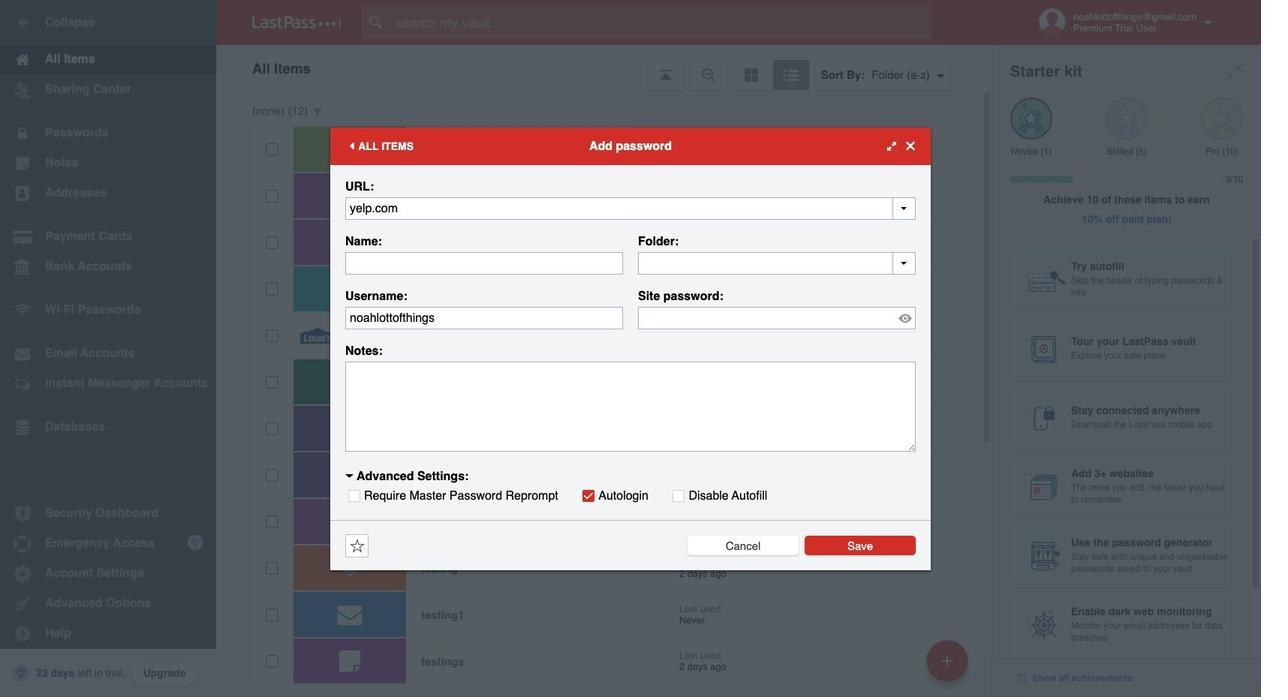 Task type: describe. For each thing, give the bounding box(es) containing it.
search my vault text field
[[362, 6, 962, 39]]

lastpass image
[[252, 16, 341, 29]]

Search search field
[[362, 6, 962, 39]]



Task type: locate. For each thing, give the bounding box(es) containing it.
new item image
[[942, 656, 953, 666]]

vault options navigation
[[216, 45, 993, 90]]

None password field
[[638, 307, 916, 329]]

new item navigation
[[921, 636, 978, 698]]

None text field
[[345, 197, 916, 220], [345, 252, 623, 274], [638, 252, 916, 274], [345, 362, 916, 452], [345, 197, 916, 220], [345, 252, 623, 274], [638, 252, 916, 274], [345, 362, 916, 452]]

dialog
[[330, 127, 931, 570]]

None text field
[[345, 307, 623, 329]]

main navigation navigation
[[0, 0, 216, 698]]



